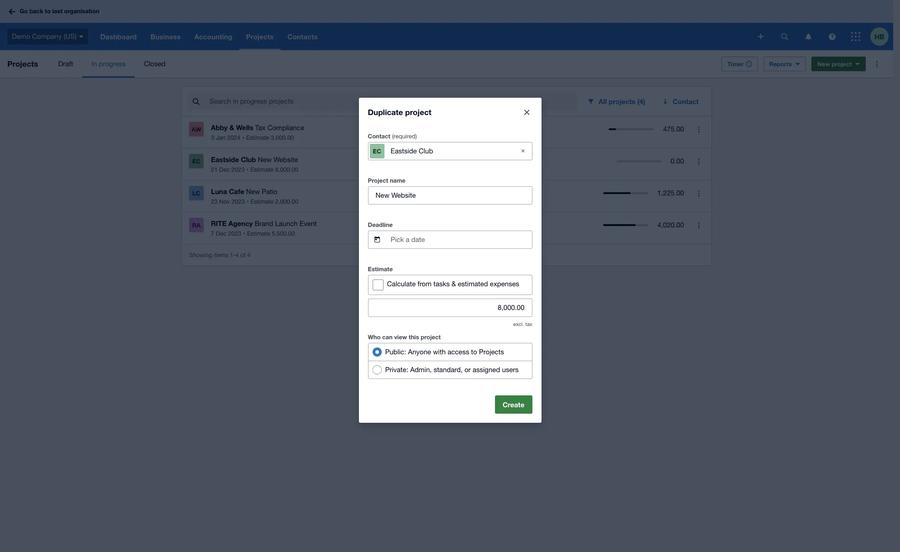 Task type: locate. For each thing, give the bounding box(es) containing it.
new project button
[[811, 57, 866, 71]]

projects down demo
[[7, 59, 38, 69]]

0 vertical spatial contact
[[673, 97, 699, 105]]

2023 down cafe
[[232, 198, 245, 205]]

Deadline field
[[390, 231, 532, 248]]

& right tasks
[[452, 280, 456, 287]]

estimated
[[458, 280, 488, 287]]

& up 2024
[[229, 123, 234, 132]]

4
[[235, 251, 239, 258], [247, 251, 251, 258]]

new inside luna cafe new patio 23 nov 2023 • estimate 2,000.00
[[246, 188, 260, 195]]

1 vertical spatial project
[[405, 107, 431, 117]]

view
[[394, 333, 407, 340]]

duplicate project
[[368, 107, 431, 117]]

0 vertical spatial projects
[[7, 59, 38, 69]]

close image
[[524, 109, 530, 115]]

new
[[817, 60, 830, 68], [258, 156, 272, 163], [246, 188, 260, 195]]

•
[[242, 134, 244, 141], [246, 166, 249, 173], [247, 198, 249, 205], [243, 230, 245, 237]]

1 horizontal spatial projects
[[479, 348, 504, 356]]

expenses
[[490, 280, 519, 287]]

1 vertical spatial 2023
[[232, 198, 245, 205]]

1 vertical spatial to
[[471, 348, 477, 356]]

1 4 from the left
[[235, 251, 239, 258]]

eastside
[[211, 155, 239, 163]]

with
[[433, 348, 446, 356]]

1 horizontal spatial svg image
[[805, 33, 811, 40]]

estimate down patio at left top
[[250, 198, 274, 205]]

• down club
[[246, 166, 249, 173]]

1 horizontal spatial 4
[[247, 251, 251, 258]]

duplicate
[[368, 107, 403, 117]]

new inside popup button
[[817, 60, 830, 68]]

0 horizontal spatial 4
[[235, 251, 239, 258]]

svg image
[[9, 8, 15, 14], [781, 33, 788, 40], [829, 33, 835, 40], [758, 34, 764, 39]]

navigation inside hb banner
[[93, 23, 752, 50]]

svg image inside the go back to last organisation link
[[9, 8, 15, 14]]

or
[[465, 366, 471, 373]]

svg image up reports popup button
[[805, 33, 811, 40]]

0 vertical spatial to
[[45, 7, 51, 15]]

organisation
[[64, 7, 99, 15]]

website
[[274, 156, 298, 163]]

svg image inside the demo company (us) popup button
[[79, 36, 83, 38]]

hb button
[[870, 23, 893, 50]]

0 horizontal spatial svg image
[[79, 36, 83, 38]]

draft
[[58, 60, 73, 68]]

• inside "rite agency brand launch event 7 dec 2023 • estimate 5,500.00"
[[243, 230, 245, 237]]

475.00
[[663, 125, 684, 133]]

4 left of
[[235, 251, 239, 258]]

svg image left hb
[[851, 32, 860, 41]]

to inside duplicate project dialog
[[471, 348, 477, 356]]

&
[[229, 123, 234, 132], [452, 280, 456, 287]]

to left last
[[45, 7, 51, 15]]

2 vertical spatial 2023
[[228, 230, 241, 237]]

dec
[[219, 166, 230, 173], [216, 230, 226, 237]]

project
[[832, 60, 852, 68], [405, 107, 431, 117], [421, 333, 441, 340]]

new inside eastside club new website 21 dec 2023 • estimate 8,000.00
[[258, 156, 272, 163]]

dec right the 21
[[219, 166, 230, 173]]

2024
[[227, 134, 240, 141]]

assigned
[[473, 366, 500, 373]]

last
[[52, 7, 63, 15]]

go back to last organisation link
[[5, 3, 105, 20]]

1 horizontal spatial to
[[471, 348, 477, 356]]

1 horizontal spatial &
[[452, 280, 456, 287]]

lc
[[192, 190, 200, 197]]

calculate
[[387, 280, 416, 287]]

2023 inside luna cafe new patio 23 nov 2023 • estimate 2,000.00
[[232, 198, 245, 205]]

1 vertical spatial ec
[[192, 158, 200, 165]]

4 right of
[[247, 251, 251, 258]]

4,020.00
[[657, 221, 684, 229]]

public: anyone with access to projects
[[385, 348, 504, 356]]

1 vertical spatial new
[[258, 156, 272, 163]]

svg image
[[851, 32, 860, 41], [805, 33, 811, 40], [79, 36, 83, 38]]

ec left eastside
[[192, 158, 200, 165]]

Search in progress projects search field
[[209, 93, 578, 110]]

navigation
[[93, 23, 752, 50]]

1 horizontal spatial contact
[[673, 97, 699, 105]]

contact inside duplicate project dialog
[[368, 132, 390, 140]]

• right 2024
[[242, 134, 244, 141]]

0 horizontal spatial to
[[45, 7, 51, 15]]

new right cafe
[[246, 188, 260, 195]]

svg image right (us)
[[79, 36, 83, 38]]

showing items 1-4 of 4
[[189, 251, 251, 258]]

0 horizontal spatial &
[[229, 123, 234, 132]]

• up agency
[[247, 198, 249, 205]]

contact button
[[656, 92, 706, 111]]

0 vertical spatial project
[[832, 60, 852, 68]]

access
[[448, 348, 469, 356]]

group containing public: anyone with access to projects
[[368, 343, 532, 379]]

0 vertical spatial new
[[817, 60, 830, 68]]

2023 down agency
[[228, 230, 241, 237]]

new right club
[[258, 156, 272, 163]]

estimate inside eastside club new website 21 dec 2023 • estimate 8,000.00
[[250, 166, 273, 173]]

estimate
[[246, 134, 269, 141], [250, 166, 273, 173], [250, 198, 274, 205], [247, 230, 270, 237], [368, 265, 393, 272]]

0 horizontal spatial contact
[[368, 132, 390, 140]]

estimate down "tax" on the top left of the page
[[246, 134, 269, 141]]

Find or create a contact field
[[390, 142, 510, 160]]

estimate down club
[[250, 166, 273, 173]]

2023 inside eastside club new website 21 dec 2023 • estimate 8,000.00
[[231, 166, 245, 173]]

hb
[[875, 32, 884, 40]]

to
[[45, 7, 51, 15], [471, 348, 477, 356]]

2023 down club
[[231, 166, 245, 173]]

(4)
[[637, 97, 645, 105]]

contact
[[673, 97, 699, 105], [368, 132, 390, 140]]

estimate inside luna cafe new patio 23 nov 2023 • estimate 2,000.00
[[250, 198, 274, 205]]

• inside abby & wells tax compliance 3 jan 2024 • estimate 3,000.00
[[242, 134, 244, 141]]

public:
[[385, 348, 406, 356]]

closed
[[144, 60, 166, 68]]

projects
[[609, 97, 636, 105]]

estimate down brand
[[247, 230, 270, 237]]

1 vertical spatial contact
[[368, 132, 390, 140]]

2023
[[231, 166, 245, 173], [232, 198, 245, 205], [228, 230, 241, 237]]

patio
[[262, 188, 278, 195]]

21
[[211, 166, 218, 173]]

tax
[[525, 321, 532, 327]]

projects
[[7, 59, 38, 69], [479, 348, 504, 356]]

new project
[[817, 60, 852, 68]]

ec down contact (required)
[[373, 147, 381, 155]]

dec right the 7
[[216, 230, 226, 237]]

draft link
[[49, 50, 82, 78]]

2023 for cafe
[[232, 198, 245, 205]]

close button
[[518, 103, 536, 121]]

1 vertical spatial projects
[[479, 348, 504, 356]]

• inside eastside club new website 21 dec 2023 • estimate 8,000.00
[[246, 166, 249, 173]]

project for duplicate project
[[405, 107, 431, 117]]

projects up "assigned"
[[479, 348, 504, 356]]

0.00
[[671, 157, 684, 165]]

group
[[368, 343, 532, 379]]

contact up 475.00 on the right of page
[[673, 97, 699, 105]]

club
[[241, 155, 256, 163]]

(us)
[[64, 32, 77, 40]]

timer
[[727, 60, 744, 68]]

2 vertical spatial new
[[246, 188, 260, 195]]

project inside the new project popup button
[[832, 60, 852, 68]]

luna cafe new patio 23 nov 2023 • estimate 2,000.00
[[211, 187, 298, 205]]

hb banner
[[0, 0, 893, 50]]

• down agency
[[243, 230, 245, 237]]

new for eastside club
[[258, 156, 272, 163]]

0 vertical spatial 2023
[[231, 166, 245, 173]]

estimate up calculate
[[368, 265, 393, 272]]

go back to last organisation
[[20, 7, 99, 15]]

estimate inside abby & wells tax compliance 3 jan 2024 • estimate 3,000.00
[[246, 134, 269, 141]]

contact down duplicate
[[368, 132, 390, 140]]

name
[[390, 177, 406, 184]]

back
[[29, 7, 43, 15]]

contact inside popup button
[[673, 97, 699, 105]]

1 vertical spatial dec
[[216, 230, 226, 237]]

0 vertical spatial dec
[[219, 166, 230, 173]]

1 vertical spatial &
[[452, 280, 456, 287]]

go
[[20, 7, 28, 15]]

1 horizontal spatial ec
[[373, 147, 381, 155]]

2 vertical spatial project
[[421, 333, 441, 340]]

0 vertical spatial ec
[[373, 147, 381, 155]]

in
[[91, 60, 97, 68]]

private:
[[385, 366, 408, 373]]

to right access
[[471, 348, 477, 356]]

0 vertical spatial &
[[229, 123, 234, 132]]

new right reports popup button
[[817, 60, 830, 68]]

ec inside duplicate project dialog
[[373, 147, 381, 155]]



Task type: vqa. For each thing, say whether or not it's contained in the screenshot.


Task type: describe. For each thing, give the bounding box(es) containing it.
5,500.00
[[272, 230, 295, 237]]

2 horizontal spatial svg image
[[851, 32, 860, 41]]

items
[[214, 251, 228, 258]]

(required)
[[392, 133, 417, 140]]

excl. tax
[[513, 321, 532, 327]]

contact (required)
[[368, 132, 417, 140]]

estimate inside "rite agency brand launch event 7 dec 2023 • estimate 5,500.00"
[[247, 230, 270, 237]]

& inside abby & wells tax compliance 3 jan 2024 • estimate 3,000.00
[[229, 123, 234, 132]]

7
[[211, 230, 214, 237]]

1-
[[230, 251, 235, 258]]

abby & wells tax compliance 3 jan 2024 • estimate 3,000.00
[[211, 123, 304, 141]]

3
[[211, 134, 214, 141]]

from
[[418, 280, 432, 287]]

all
[[599, 97, 607, 105]]

rite
[[211, 219, 227, 227]]

launch
[[275, 220, 298, 227]]

project
[[368, 177, 388, 184]]

users
[[502, 366, 519, 373]]

demo company (us) button
[[0, 23, 93, 50]]

dec inside eastside club new website 21 dec 2023 • estimate 8,000.00
[[219, 166, 230, 173]]

reports
[[769, 60, 792, 68]]

dec inside "rite agency brand launch event 7 dec 2023 • estimate 5,500.00"
[[216, 230, 226, 237]]

project for new project
[[832, 60, 852, 68]]

& inside duplicate project dialog
[[452, 280, 456, 287]]

deadline
[[368, 221, 393, 228]]

2023 inside "rite agency brand launch event 7 dec 2023 • estimate 5,500.00"
[[228, 230, 241, 237]]

group inside duplicate project dialog
[[368, 343, 532, 379]]

2023 for club
[[231, 166, 245, 173]]

abby
[[211, 123, 228, 132]]

create
[[503, 400, 524, 408]]

contact for contact (required)
[[368, 132, 390, 140]]

contact for contact
[[673, 97, 699, 105]]

8,000.00
[[275, 166, 298, 173]]

all projects (4)
[[599, 97, 645, 105]]

create button
[[495, 395, 532, 414]]

all projects (4) button
[[581, 92, 653, 111]]

duplicate project dialog
[[359, 97, 541, 423]]

ra
[[192, 221, 201, 229]]

of
[[240, 251, 246, 258]]

e.g. 10,000.00 field
[[368, 299, 532, 316]]

compliance
[[267, 124, 304, 132]]

reports button
[[763, 57, 806, 71]]

1,225.00
[[657, 189, 684, 197]]

nov
[[219, 198, 230, 205]]

estimate inside duplicate project dialog
[[368, 265, 393, 272]]

Project name field
[[368, 187, 532, 204]]

clear image
[[514, 142, 532, 160]]

standard,
[[434, 366, 463, 373]]

2,000.00
[[275, 198, 298, 205]]

tasks
[[433, 280, 450, 287]]

aw
[[192, 126, 201, 133]]

calculate from tasks & estimated expenses
[[387, 280, 519, 287]]

cafe
[[229, 187, 244, 195]]

admin,
[[410, 366, 432, 373]]

3,000.00
[[271, 134, 294, 141]]

new for luna cafe
[[246, 188, 260, 195]]

event
[[300, 220, 317, 227]]

0 horizontal spatial projects
[[7, 59, 38, 69]]

to inside hb banner
[[45, 7, 51, 15]]

luna
[[211, 187, 227, 195]]

anyone
[[408, 348, 431, 356]]

2 4 from the left
[[247, 251, 251, 258]]

rite agency brand launch event 7 dec 2023 • estimate 5,500.00
[[211, 219, 317, 237]]

can
[[382, 333, 393, 340]]

in progress
[[91, 60, 126, 68]]

brand
[[255, 220, 273, 227]]

23
[[211, 198, 218, 205]]

0 horizontal spatial ec
[[192, 158, 200, 165]]

• inside luna cafe new patio 23 nov 2023 • estimate 2,000.00
[[247, 198, 249, 205]]

agency
[[228, 219, 253, 227]]

tax
[[255, 124, 266, 132]]

private: admin, standard, or assigned users
[[385, 366, 519, 373]]

jan
[[216, 134, 226, 141]]

eastside club new website 21 dec 2023 • estimate 8,000.00
[[211, 155, 298, 173]]

who can view this project
[[368, 333, 441, 340]]

this
[[409, 333, 419, 340]]

who
[[368, 333, 381, 340]]

demo company (us)
[[12, 32, 77, 40]]

excl.
[[513, 321, 524, 327]]

progress
[[99, 60, 126, 68]]

company
[[32, 32, 62, 40]]

projects inside duplicate project dialog
[[479, 348, 504, 356]]

demo
[[12, 32, 30, 40]]

showing
[[189, 251, 212, 258]]

project name
[[368, 177, 406, 184]]



